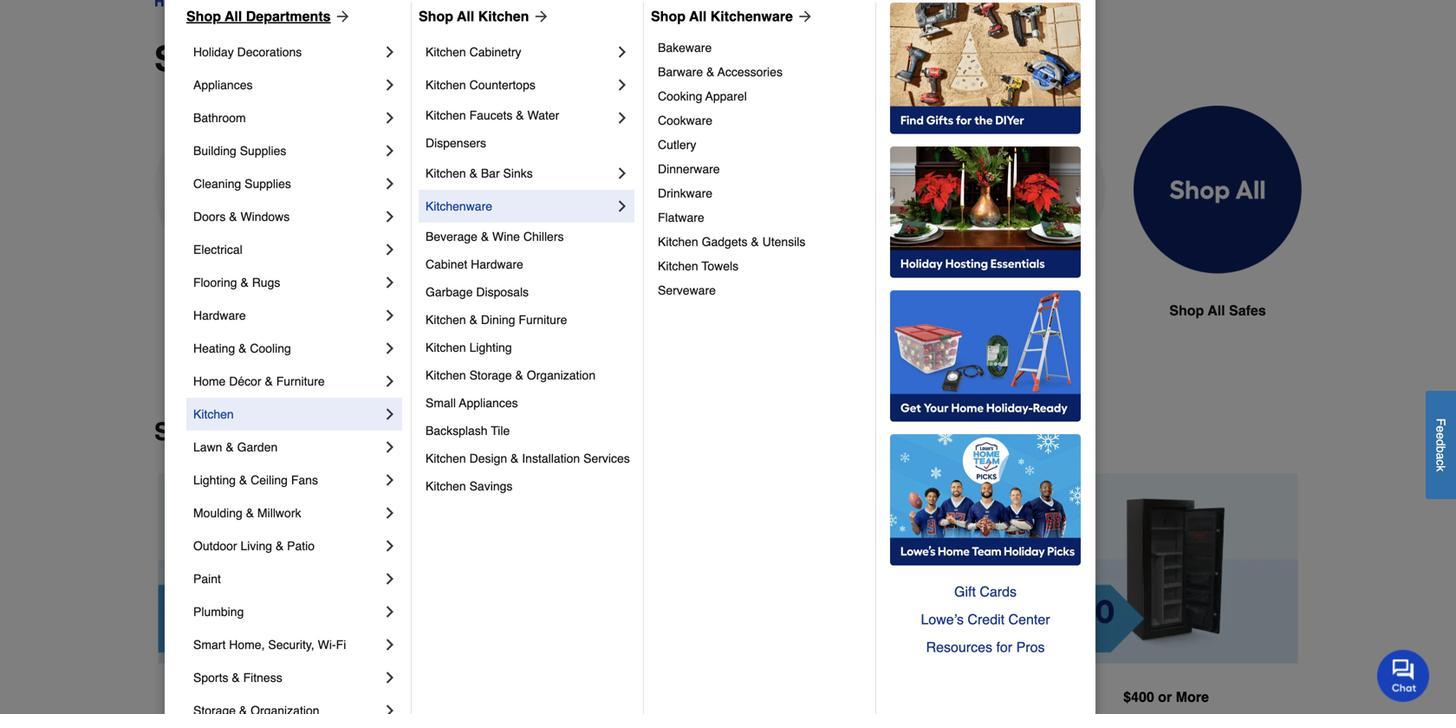 Task type: describe. For each thing, give the bounding box(es) containing it.
& left "dining"
[[470, 313, 478, 327]]

outdoor
[[193, 539, 237, 553]]

kitchen for kitchen cabinetry
[[426, 45, 466, 59]]

shop for shop all departments
[[186, 8, 221, 24]]

cabinetry
[[470, 45, 522, 59]]

less
[[297, 689, 328, 705]]

chevron right image for kitchenware
[[614, 198, 631, 215]]

furniture for home décor & furniture
[[276, 375, 325, 388]]

lowe's credit center
[[921, 612, 1051, 628]]

kitchen for kitchen faucets & water dispensers
[[426, 108, 466, 122]]

all for kitchen
[[457, 8, 475, 24]]

b
[[1435, 446, 1449, 453]]

gift cards
[[955, 584, 1017, 600]]

kitchen gadgets & utensils link
[[658, 230, 864, 254]]

smart
[[193, 638, 226, 652]]

fireproof safes link
[[154, 106, 323, 363]]

outdoor living & patio link
[[193, 530, 382, 563]]

shop for shop all safes
[[1170, 303, 1205, 319]]

garbage
[[426, 285, 473, 299]]

safes for fireproof safes
[[252, 303, 289, 319]]

heating
[[193, 342, 235, 356]]

supplies for building supplies
[[240, 144, 287, 158]]

safes for gun safes
[[432, 303, 469, 319]]

get your home holiday-ready. image
[[891, 290, 1081, 422]]

tile
[[491, 424, 510, 438]]

kitchen faucets & water dispensers link
[[426, 101, 614, 157]]

design
[[470, 452, 507, 466]]

water
[[528, 108, 560, 122]]

faucets
[[470, 108, 513, 122]]

arrow right image
[[331, 8, 352, 25]]

find gifts for the diyer. image
[[891, 3, 1081, 134]]

chevron right image for cleaning supplies
[[382, 175, 399, 193]]

flatware
[[658, 211, 705, 225]]

a black sentrysafe home safe with the door ajar. image
[[546, 106, 715, 273]]

bakeware
[[658, 41, 712, 55]]

kitchen storage & organization
[[426, 369, 596, 382]]

doors & windows
[[193, 210, 290, 224]]

storage
[[470, 369, 512, 382]]

chevron right image for plumbing
[[382, 604, 399, 621]]

holiday
[[193, 45, 234, 59]]

home safes link
[[546, 106, 715, 363]]

shop all departments link
[[186, 6, 352, 27]]

security,
[[268, 638, 315, 652]]

$400
[[882, 690, 913, 706]]

chevron right image for building supplies
[[382, 142, 399, 160]]

kitchen & bar sinks
[[426, 166, 533, 180]]

kitchen up lawn
[[193, 408, 234, 421]]

kitchen & dining furniture
[[426, 313, 567, 327]]

chevron right image for kitchen
[[382, 406, 399, 423]]

shop all kitchenware
[[651, 8, 793, 24]]

hardware link
[[193, 299, 382, 332]]

& up kitchen towels link
[[751, 235, 759, 249]]

small appliances
[[426, 396, 518, 410]]

& right design
[[511, 452, 519, 466]]

all for safes
[[1208, 303, 1226, 319]]

cleaning supplies
[[193, 177, 291, 191]]

gun safes
[[400, 303, 469, 319]]

doors & windows link
[[193, 200, 382, 233]]

fitness
[[243, 671, 282, 685]]

chevron right image for home décor & furniture
[[382, 373, 399, 390]]

file safes link
[[938, 106, 1106, 363]]

bakeware link
[[658, 36, 864, 60]]

chevron right image for bathroom
[[382, 109, 399, 127]]

center
[[1009, 612, 1051, 628]]

décor
[[229, 375, 262, 388]]

cabinet hardware link
[[426, 251, 631, 278]]

kitchenware inside shop all kitchenware link
[[711, 8, 793, 24]]

fireproof
[[188, 303, 248, 319]]

cooling
[[250, 342, 291, 356]]

savings
[[470, 480, 513, 493]]

resources for pros link
[[891, 634, 1081, 662]]

kitchen for kitchen towels
[[658, 259, 699, 273]]

heating & cooling link
[[193, 332, 382, 365]]

chevron right image for kitchen faucets & water dispensers
[[614, 109, 631, 127]]

flatware link
[[658, 206, 864, 230]]

& right sports
[[232, 671, 240, 685]]

lighting & ceiling fans
[[193, 473, 318, 487]]

a black sentrysafe file safe with a key in the lock and the lid ajar. image
[[938, 106, 1106, 273]]

sports
[[193, 671, 228, 685]]

chevron right image for outdoor living & patio
[[382, 538, 399, 555]]

decorations
[[237, 45, 302, 59]]

chevron right image for flooring & rugs
[[382, 274, 399, 291]]

building supplies
[[193, 144, 287, 158]]

kitchen cabinetry link
[[426, 36, 614, 69]]

& left ceiling
[[239, 473, 247, 487]]

2 e from the top
[[1435, 433, 1449, 439]]

shop for shop all kitchen
[[419, 8, 454, 24]]

arrow right image for shop all kitchenware
[[793, 8, 814, 25]]

–
[[871, 690, 878, 706]]

serveware
[[658, 284, 716, 297]]

& right lawn
[[226, 441, 234, 454]]

& left rugs
[[241, 276, 249, 290]]

millwork
[[257, 506, 301, 520]]

lawn & garden
[[193, 441, 278, 454]]

kitchen up cabinetry on the top left of page
[[478, 8, 529, 24]]

electrical link
[[193, 233, 382, 266]]

dinnerware
[[658, 162, 720, 176]]

kitchen for kitchen countertops
[[426, 78, 466, 92]]

& left wine
[[481, 230, 489, 244]]

kitchen for kitchen & dining furniture
[[426, 313, 466, 327]]

dinnerware link
[[658, 157, 864, 181]]

file safes
[[990, 303, 1055, 319]]

cabinet
[[426, 258, 468, 271]]

chevron right image for hardware
[[382, 307, 399, 324]]

$100 to $200. image
[[450, 474, 715, 664]]

garbage disposals
[[426, 285, 529, 299]]

home for home safes
[[591, 303, 629, 319]]

heating & cooling
[[193, 342, 291, 356]]

0 horizontal spatial appliances
[[193, 78, 253, 92]]

gun safes link
[[350, 106, 519, 363]]

kitchen faucets & water dispensers
[[426, 108, 563, 150]]

towels
[[702, 259, 739, 273]]

furniture for kitchen & dining furniture
[[519, 313, 567, 327]]

kitchen gadgets & utensils
[[658, 235, 806, 249]]

pros
[[1017, 640, 1045, 656]]

flooring
[[193, 276, 237, 290]]

a black honeywell chest safe with the top open. image
[[742, 106, 911, 274]]

shop for shop all kitchenware
[[651, 8, 686, 24]]

kitchenware link
[[426, 190, 614, 223]]

a tall black sports afield gun safe. image
[[350, 106, 519, 274]]

smart home, security, wi-fi
[[193, 638, 346, 652]]

cooking apparel
[[658, 89, 747, 103]]

cards
[[980, 584, 1017, 600]]



Task type: locate. For each thing, give the bounding box(es) containing it.
furniture
[[519, 313, 567, 327], [276, 375, 325, 388]]

0 vertical spatial appliances
[[193, 78, 253, 92]]

drinkware link
[[658, 181, 864, 206]]

chevron right image for holiday decorations
[[382, 43, 399, 61]]

lowe's home team holiday picks. image
[[891, 434, 1081, 566]]

kitchen storage & organization link
[[426, 362, 631, 389]]

2 arrow right image from the left
[[793, 8, 814, 25]]

building supplies link
[[193, 134, 382, 167]]

kitchen design & installation services link
[[426, 445, 631, 473]]

wi-
[[318, 638, 336, 652]]

kitchen savings link
[[426, 473, 631, 500]]

safes for file safes
[[1018, 303, 1055, 319]]

1 vertical spatial home
[[193, 375, 226, 388]]

gift
[[955, 584, 976, 600]]

all inside "link"
[[1208, 303, 1226, 319]]

paint
[[193, 572, 221, 586]]

appliances up bathroom
[[193, 78, 253, 92]]

shop up the kitchen cabinetry
[[419, 8, 454, 24]]

1 horizontal spatial lighting
[[470, 341, 512, 355]]

e up b
[[1435, 433, 1449, 439]]

living
[[241, 539, 272, 553]]

serveware link
[[658, 278, 864, 303]]

beverage
[[426, 230, 478, 244]]

home for home décor & furniture
[[193, 375, 226, 388]]

lawn
[[193, 441, 222, 454]]

1 horizontal spatial furniture
[[519, 313, 567, 327]]

chevron right image for lighting & ceiling fans
[[382, 472, 399, 489]]

lighting & ceiling fans link
[[193, 464, 382, 497]]

plumbing
[[193, 605, 244, 619]]

hardware down flooring
[[193, 309, 246, 323]]

14 chevron right image from the top
[[382, 669, 399, 687]]

& left bar
[[470, 166, 478, 180]]

shop up "holiday" at the left
[[186, 8, 221, 24]]

arrow right image inside shop all kitchenware link
[[793, 8, 814, 25]]

0 horizontal spatial arrow right image
[[529, 8, 550, 25]]

disposals
[[476, 285, 529, 299]]

kitchen lighting link
[[426, 334, 631, 362]]

kitchen down shop all kitchen
[[426, 45, 466, 59]]

3 chevron right image from the top
[[382, 175, 399, 193]]

e
[[1435, 426, 1449, 433], [1435, 433, 1449, 439]]

2 chevron right image from the top
[[382, 142, 399, 160]]

backsplash tile link
[[426, 417, 631, 445]]

home up organization
[[591, 303, 629, 319]]

chevron right image for appliances
[[382, 76, 399, 94]]

holiday decorations link
[[193, 36, 382, 69]]

chat invite button image
[[1378, 650, 1431, 702]]

0 vertical spatial home
[[591, 303, 629, 319]]

home décor & furniture link
[[193, 365, 382, 398]]

1 horizontal spatial kitchenware
[[711, 8, 793, 24]]

12 chevron right image from the top
[[382, 604, 399, 621]]

chevron right image for electrical
[[382, 241, 399, 258]]

rugs
[[252, 276, 280, 290]]

chevron right image for doors & windows
[[382, 208, 399, 225]]

all for departments
[[225, 8, 242, 24]]

shop inside "link"
[[1170, 303, 1205, 319]]

0 horizontal spatial shop
[[186, 8, 221, 24]]

kitchen down backsplash
[[426, 452, 466, 466]]

& right doors
[[229, 210, 237, 224]]

k
[[1435, 466, 1449, 472]]

countertops
[[470, 78, 536, 92]]

0 horizontal spatial kitchenware
[[426, 199, 493, 213]]

safes
[[154, 39, 247, 79], [252, 303, 289, 319], [432, 303, 469, 319], [633, 303, 670, 319], [1018, 303, 1055, 319], [1230, 303, 1267, 319], [222, 418, 287, 446]]

0 vertical spatial lighting
[[470, 341, 512, 355]]

kitchen design & installation services
[[426, 452, 630, 466]]

arrow right image for shop all kitchen
[[529, 8, 550, 25]]

paint link
[[193, 563, 382, 596]]

6 chevron right image from the top
[[382, 373, 399, 390]]

2 horizontal spatial shop
[[651, 8, 686, 24]]

d
[[1435, 439, 1449, 446]]

$400 or more. image
[[1035, 474, 1299, 664]]

0 vertical spatial furniture
[[519, 313, 567, 327]]

moulding & millwork
[[193, 506, 301, 520]]

chevron right image for kitchen & bar sinks
[[614, 165, 631, 182]]

dispensers
[[426, 136, 486, 150]]

$99 or less. image
[[158, 474, 422, 664]]

kitchen down flatware
[[658, 235, 699, 249]]

kitchenware inside kitchenware link
[[426, 199, 493, 213]]

1 horizontal spatial home
[[591, 303, 629, 319]]

kitchen for kitchen lighting
[[426, 341, 466, 355]]

0 horizontal spatial shop
[[154, 418, 215, 446]]

moulding
[[193, 506, 243, 520]]

kitchen up dispensers
[[426, 108, 466, 122]]

shop for shop safes by price
[[154, 418, 215, 446]]

price
[[328, 418, 388, 446]]

0 vertical spatial shop
[[1170, 303, 1205, 319]]

& right storage
[[516, 369, 524, 382]]

shop all kitchenware link
[[651, 6, 814, 27]]

garden
[[237, 441, 278, 454]]

lawn & garden link
[[193, 431, 382, 464]]

kitchen countertops
[[426, 78, 536, 92]]

safes for home safes
[[633, 303, 670, 319]]

patio
[[287, 539, 315, 553]]

c
[[1435, 460, 1449, 466]]

1 vertical spatial hardware
[[193, 309, 246, 323]]

4 chevron right image from the top
[[382, 208, 399, 225]]

safes inside "link"
[[1230, 303, 1267, 319]]

0 vertical spatial hardware
[[471, 258, 524, 271]]

chevron right image for moulding & millwork
[[382, 505, 399, 522]]

hardware down "beverage & wine chillers"
[[471, 258, 524, 271]]

chevron right image for heating & cooling
[[382, 340, 399, 357]]

chevron right image
[[614, 43, 631, 61], [382, 76, 399, 94], [614, 76, 631, 94], [382, 109, 399, 127], [614, 109, 631, 127], [614, 165, 631, 182], [614, 198, 631, 215], [382, 241, 399, 258], [382, 307, 399, 324], [382, 340, 399, 357], [382, 439, 399, 456], [382, 702, 399, 715]]

kitchen up small
[[426, 369, 466, 382]]

chevron right image for sports & fitness
[[382, 669, 399, 687]]

apparel
[[706, 89, 747, 103]]

small
[[426, 396, 456, 410]]

f e e d b a c k button
[[1426, 391, 1457, 499]]

kitchenware up bakeware link
[[711, 8, 793, 24]]

shop all safes link
[[1134, 106, 1302, 363]]

$200 to $400. image
[[742, 474, 1007, 665]]

kitchen down garbage
[[426, 313, 466, 327]]

7 chevron right image from the top
[[382, 406, 399, 423]]

kitchen countertops link
[[426, 69, 614, 101]]

home down 'heating'
[[193, 375, 226, 388]]

kitchenware up beverage
[[426, 199, 493, 213]]

kitchen inside kitchen faucets & water dispensers
[[426, 108, 466, 122]]

arrow right image up bakeware link
[[793, 8, 814, 25]]

barware & accessories link
[[658, 60, 864, 84]]

arrow right image up 'kitchen cabinetry' link
[[529, 8, 550, 25]]

& inside kitchen faucets & water dispensers
[[516, 108, 524, 122]]

kitchen towels
[[658, 259, 739, 273]]

3 shop from the left
[[651, 8, 686, 24]]

f
[[1435, 418, 1449, 426]]

1 vertical spatial furniture
[[276, 375, 325, 388]]

chevron right image for kitchen cabinetry
[[614, 43, 631, 61]]

1 horizontal spatial shop
[[419, 8, 454, 24]]

kitchen left savings
[[426, 480, 466, 493]]

furniture down garbage disposals link at the top left of the page
[[519, 313, 567, 327]]

holiday decorations
[[193, 45, 302, 59]]

fireproof safes
[[188, 303, 289, 319]]

1 horizontal spatial appliances
[[459, 396, 518, 410]]

1 vertical spatial lighting
[[193, 473, 236, 487]]

kitchen lighting
[[426, 341, 512, 355]]

5 chevron right image from the top
[[382, 274, 399, 291]]

kitchen for kitchen gadgets & utensils
[[658, 235, 699, 249]]

moulding & millwork link
[[193, 497, 382, 530]]

kitchen up serveware
[[658, 259, 699, 273]]

& right décor at the left of the page
[[265, 375, 273, 388]]

hardware inside "link"
[[193, 309, 246, 323]]

1 vertical spatial kitchenware
[[426, 199, 493, 213]]

kitchen for kitchen design & installation services
[[426, 452, 466, 466]]

chevron right image for kitchen countertops
[[614, 76, 631, 94]]

backsplash
[[426, 424, 488, 438]]

lighting up storage
[[470, 341, 512, 355]]

kitchen down the kitchen cabinetry
[[426, 78, 466, 92]]

& left millwork
[[246, 506, 254, 520]]

1 horizontal spatial shop
[[1170, 303, 1205, 319]]

arrow right image inside the shop all kitchen link
[[529, 8, 550, 25]]

dining
[[481, 313, 516, 327]]

doors
[[193, 210, 226, 224]]

barware
[[658, 65, 703, 79]]

0 vertical spatial supplies
[[240, 144, 287, 158]]

10 chevron right image from the top
[[382, 538, 399, 555]]

chevron right image for paint
[[382, 571, 399, 588]]

1 horizontal spatial arrow right image
[[793, 8, 814, 25]]

arrow right image
[[529, 8, 550, 25], [793, 8, 814, 25]]

8 chevron right image from the top
[[382, 472, 399, 489]]

kitchen & dining furniture link
[[426, 306, 631, 334]]

13 chevron right image from the top
[[382, 636, 399, 654]]

bathroom
[[193, 111, 246, 125]]

utensils
[[763, 235, 806, 249]]

cleaning supplies link
[[193, 167, 382, 200]]

1 e from the top
[[1435, 426, 1449, 433]]

appliances down storage
[[459, 396, 518, 410]]

windows
[[241, 210, 290, 224]]

0 horizontal spatial home
[[193, 375, 226, 388]]

chevron right image
[[382, 43, 399, 61], [382, 142, 399, 160], [382, 175, 399, 193], [382, 208, 399, 225], [382, 274, 399, 291], [382, 373, 399, 390], [382, 406, 399, 423], [382, 472, 399, 489], [382, 505, 399, 522], [382, 538, 399, 555], [382, 571, 399, 588], [382, 604, 399, 621], [382, 636, 399, 654], [382, 669, 399, 687]]

& left water
[[516, 108, 524, 122]]

1 vertical spatial appliances
[[459, 396, 518, 410]]

1 shop from the left
[[186, 8, 221, 24]]

1 arrow right image from the left
[[529, 8, 550, 25]]

home safes
[[591, 303, 670, 319]]

kitchen for kitchen storage & organization
[[426, 369, 466, 382]]

chevron right image for smart home, security, wi-fi
[[382, 636, 399, 654]]

chevron right image for lawn & garden
[[382, 439, 399, 456]]

shop up bakeware
[[651, 8, 686, 24]]

holiday hosting essentials. image
[[891, 147, 1081, 278]]

home décor & furniture
[[193, 375, 325, 388]]

0 horizontal spatial lighting
[[193, 473, 236, 487]]

1 vertical spatial shop
[[154, 418, 215, 446]]

supplies up windows
[[245, 177, 291, 191]]

& left cooling
[[239, 342, 247, 356]]

fans
[[291, 473, 318, 487]]

sports & fitness link
[[193, 662, 382, 695]]

a black sentrysafe fireproof safe. image
[[154, 106, 323, 273]]

cooking
[[658, 89, 703, 103]]

kitchen down the gun safes
[[426, 341, 466, 355]]

0 horizontal spatial furniture
[[276, 375, 325, 388]]

furniture up kitchen link at the left
[[276, 375, 325, 388]]

1 horizontal spatial hardware
[[471, 258, 524, 271]]

safes for shop safes by price
[[222, 418, 287, 446]]

& up cooking apparel on the top
[[707, 65, 715, 79]]

cookware
[[658, 114, 713, 127]]

0 vertical spatial kitchenware
[[711, 8, 793, 24]]

plumbing link
[[193, 596, 382, 629]]

kitchen for kitchen savings
[[426, 480, 466, 493]]

kitchen down dispensers
[[426, 166, 466, 180]]

shop all kitchen link
[[419, 6, 550, 27]]

home
[[591, 303, 629, 319], [193, 375, 226, 388]]

gadgets
[[702, 235, 748, 249]]

shop all. image
[[1134, 106, 1302, 275]]

lighting
[[470, 341, 512, 355], [193, 473, 236, 487]]

shop all kitchen
[[419, 8, 529, 24]]

or
[[279, 689, 293, 705]]

1 vertical spatial supplies
[[245, 177, 291, 191]]

shop safes by price
[[154, 418, 388, 446]]

all for kitchenware
[[690, 8, 707, 24]]

kitchen for kitchen & bar sinks
[[426, 166, 466, 180]]

kitchen & bar sinks link
[[426, 157, 614, 190]]

backsplash tile
[[426, 424, 510, 438]]

beverage & wine chillers link
[[426, 223, 631, 251]]

home,
[[229, 638, 265, 652]]

9 chevron right image from the top
[[382, 505, 399, 522]]

$99 or less
[[252, 689, 328, 705]]

& left patio
[[276, 539, 284, 553]]

2 shop from the left
[[419, 8, 454, 24]]

fi
[[336, 638, 346, 652]]

$400 or more
[[1124, 689, 1210, 705]]

supplies for cleaning supplies
[[245, 177, 291, 191]]

1 chevron right image from the top
[[382, 43, 399, 61]]

11 chevron right image from the top
[[382, 571, 399, 588]]

0 horizontal spatial hardware
[[193, 309, 246, 323]]

e up d
[[1435, 426, 1449, 433]]

supplies up cleaning supplies
[[240, 144, 287, 158]]

lighting up moulding
[[193, 473, 236, 487]]

f e e d b a c k
[[1435, 418, 1449, 472]]

kitchen cabinetry
[[426, 45, 522, 59]]



Task type: vqa. For each thing, say whether or not it's contained in the screenshot.
Kitchen's chevron right image
yes



